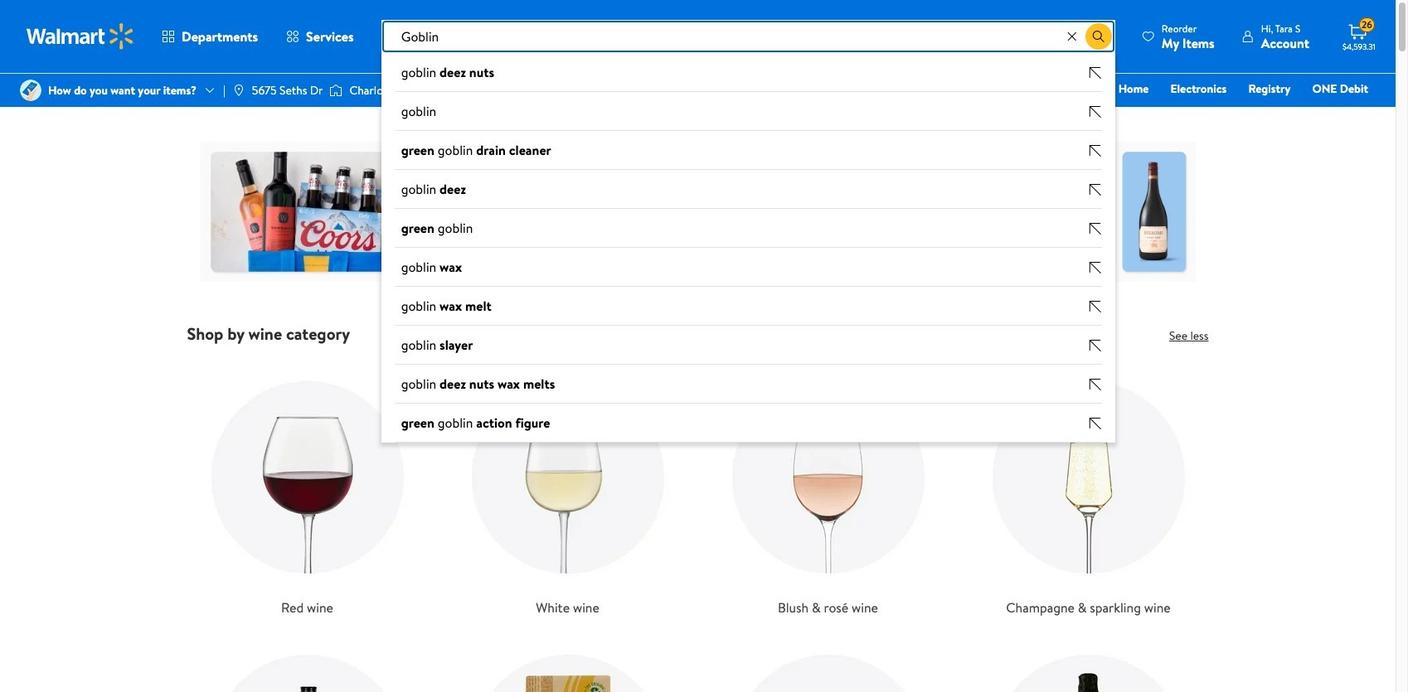 Task type: locate. For each thing, give the bounding box(es) containing it.
update query to goblin wax image
[[1089, 261, 1102, 274]]

list
[[177, 344, 1219, 692]]

walmart image
[[27, 23, 134, 50]]

update query to green goblin action figure image
[[1089, 417, 1102, 430]]

search icon image
[[1092, 30, 1105, 43]]

group
[[381, 53, 1115, 443]]

 image
[[20, 80, 41, 101], [232, 84, 245, 97]]

update query to goblin deez image
[[1089, 183, 1102, 196]]

update query to green goblin image
[[1089, 222, 1102, 235]]

 image
[[330, 82, 343, 99]]

update query to goblin image
[[1089, 105, 1102, 118]]



Task type: vqa. For each thing, say whether or not it's contained in the screenshot.
UPDATE QUERY TO GOBLIN WAX icon
yes



Task type: describe. For each thing, give the bounding box(es) containing it.
update query to goblin slayer image
[[1089, 339, 1102, 352]]

update query to goblin deez nuts image
[[1089, 66, 1102, 79]]

update query to green goblin drain cleaner image
[[1089, 144, 1102, 157]]

0 horizontal spatial  image
[[20, 80, 41, 101]]

clear search field text image
[[1066, 30, 1079, 43]]

1 horizontal spatial  image
[[232, 84, 245, 97]]

alcohol delivery from select stores. get beers, wines & more right to your door. image
[[200, 140, 1195, 284]]

update query to goblin deez nuts wax melts image
[[1089, 378, 1102, 391]]

Walmart Site-Wide search field
[[381, 20, 1115, 443]]

Search search field
[[381, 20, 1115, 53]]

update query to goblin wax melt image
[[1089, 300, 1102, 313]]



